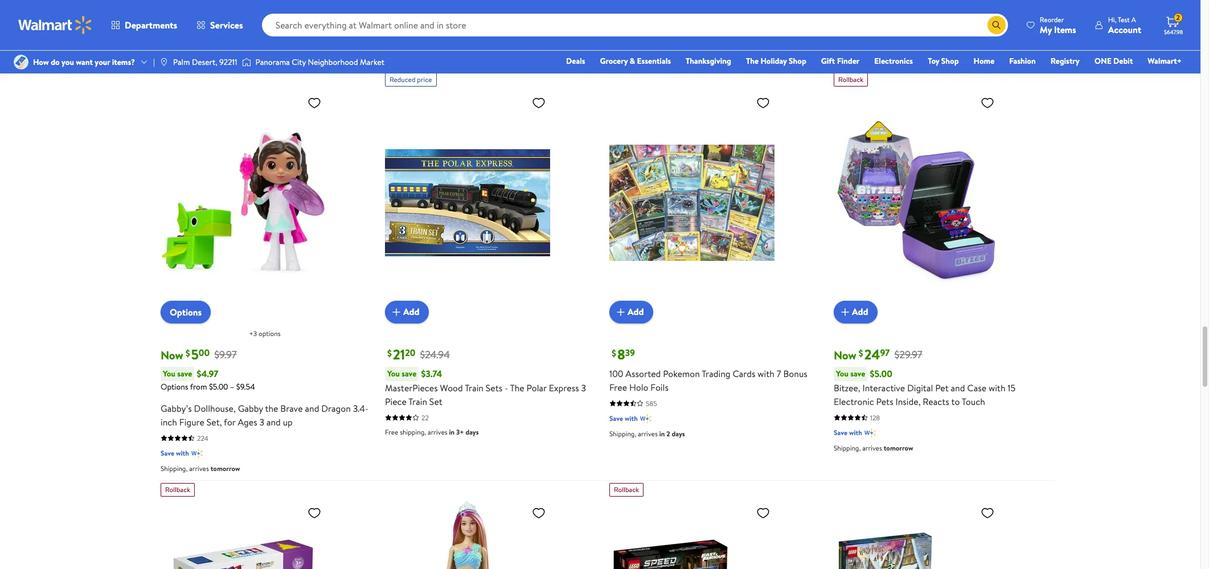 Task type: locate. For each thing, give the bounding box(es) containing it.
walmart+
[[1148, 55, 1182, 67]]

digital
[[908, 381, 933, 394]]

with left 7
[[758, 367, 775, 380]]

2 horizontal spatial add
[[852, 306, 869, 318]]

fashion
[[1010, 55, 1036, 67]]

2 horizontal spatial you
[[836, 368, 849, 379]]

shop right toy
[[942, 55, 959, 67]]

save for walmart plus image over shipping, arrives in 2 days
[[610, 413, 623, 423]]

shipping,
[[161, 21, 188, 31], [385, 35, 412, 45], [610, 49, 637, 58], [834, 53, 861, 63], [610, 429, 637, 438], [834, 443, 861, 453], [161, 464, 188, 473]]

0 horizontal spatial  image
[[14, 55, 28, 70]]

deals
[[566, 55, 585, 67]]

save down bitzee,
[[834, 428, 848, 437]]

3 left 'gifts'
[[871, 39, 874, 49]]

reduced
[[390, 74, 416, 84]]

 image for how
[[14, 55, 28, 70]]

1 horizontal spatial add button
[[610, 301, 653, 323]]

$ left 5
[[186, 347, 190, 359]]

pet
[[1003, 21, 1016, 34], [936, 381, 949, 394]]

1 horizontal spatial and
[[305, 402, 319, 415]]

1 vertical spatial free
[[385, 427, 398, 437]]

services
[[210, 19, 243, 31]]

$3.74
[[421, 368, 442, 380]]

electronic down bitzee,
[[834, 395, 874, 408]]

2 $647.98
[[1164, 13, 1183, 36]]

express
[[549, 381, 579, 394]]

save for walmart plus icon
[[610, 33, 623, 43]]

0 vertical spatial 22
[[422, 5, 429, 15]]

departments button
[[101, 11, 187, 39]]

with inside 100 assorted pokemon trading cards with 7 bonus free holo foils
[[758, 367, 775, 380]]

arrives down walmart plus icon
[[638, 49, 658, 58]]

bonus
[[784, 367, 808, 380]]

1 add from the left
[[403, 306, 420, 318]]

$ inside now $ 5 00 $9.97
[[186, 347, 190, 359]]

city
[[292, 56, 306, 68]]

shipping, arrives tomorrow down walmart plus icon
[[610, 49, 689, 58]]

save
[[177, 368, 192, 379], [402, 368, 417, 379], [851, 368, 866, 379]]

97
[[880, 346, 890, 359]]

1 vertical spatial $5.00
[[209, 381, 228, 392]]

1 vertical spatial electronic
[[834, 395, 874, 408]]

 image right |
[[159, 58, 169, 67]]

shipping, arrives tomorrow up desert,
[[161, 21, 240, 31]]

2 add from the left
[[628, 306, 644, 318]]

add button up the 20
[[385, 301, 429, 323]]

lego harry potter 2023 advent calendar 76418 christmas countdown playset with daily suprises, discover new experiences with this holiday gift featuring 18 hogsmeade village mini builds & 6 minifigures image
[[834, 501, 999, 569]]

0 horizontal spatial 2
[[667, 429, 670, 438]]

0 horizontal spatial and
[[267, 416, 281, 428]]

22 up free shipping, arrives in 3+ days
[[422, 413, 429, 422]]

2 down foils
[[667, 429, 670, 438]]

interactive up 'teddy'
[[960, 0, 1002, 7]]

one debit
[[1095, 55, 1133, 67]]

2 inside 2 $647.98
[[1177, 13, 1180, 22]]

teddy
[[985, 8, 1009, 20]]

save for walmart plus image underneath 224 in the bottom left of the page
[[161, 448, 174, 458]]

$ 8 39
[[612, 344, 635, 364]]

1 horizontal spatial $5.00
[[870, 368, 893, 380]]

2 save from the left
[[402, 368, 417, 379]]

arrives down 'gifts'
[[863, 53, 882, 63]]

panorama
[[256, 56, 290, 68]]

0 horizontal spatial interactive
[[863, 381, 905, 394]]

free
[[610, 381, 627, 393], [385, 427, 398, 437]]

0 vertical spatial $5.00
[[870, 368, 893, 380]]

add up 24
[[852, 306, 869, 318]]

add to favorites list, lego harry potter 2023 advent calendar 76418 christmas countdown playset with daily suprises, discover new experiences with this holiday gift featuring 18 hogsmeade village mini builds & 6 minifigures image
[[981, 506, 995, 520]]

1 electronic from the top
[[834, 8, 874, 20]]

save up shipping, arrives in 2 days
[[610, 413, 623, 423]]

$5.00 inside the "you save $5.00 bitzee, interactive digital pet and case with 15 electronic pets inside, reacts to touch"
[[870, 368, 893, 380]]

1 horizontal spatial save
[[402, 368, 417, 379]]

in
[[435, 35, 441, 45], [884, 53, 890, 63], [449, 427, 455, 437], [660, 429, 665, 438]]

shipping, arrives tomorrow
[[161, 21, 240, 31], [610, 49, 689, 58], [834, 443, 914, 453], [161, 464, 240, 473]]

3 $ from the left
[[612, 347, 616, 359]]

electronics
[[875, 55, 913, 67]]

pet right the search icon
[[1003, 21, 1016, 34]]

now inside now $ 5 00 $9.97
[[161, 347, 183, 363]]

options up 5
[[170, 306, 202, 318]]

 image right 92211
[[242, 56, 251, 68]]

save down "inch"
[[161, 448, 174, 458]]

case
[[968, 381, 987, 394]]

add button up the 39
[[610, 301, 653, 323]]

add up the 20
[[403, 306, 420, 318]]

you inside 'you save $4.97 options from $5.00 – $9.54'
[[163, 368, 175, 379]]

toys up sound
[[940, 0, 957, 7]]

save up from
[[177, 368, 192, 379]]

and down the
[[267, 416, 281, 428]]

save up bitzee,
[[851, 368, 866, 379]]

1 vertical spatial and
[[305, 402, 319, 415]]

1 horizontal spatial train
[[465, 381, 484, 394]]

1 you from the left
[[163, 368, 175, 379]]

add button
[[385, 301, 429, 323], [610, 301, 653, 323], [834, 301, 878, 323]]

0 vertical spatial 2
[[1177, 13, 1180, 22]]

options up gabby's
[[161, 381, 188, 392]]

save with up shipping, arrives in 2 days
[[610, 413, 638, 423]]

toys up plush
[[876, 0, 893, 7]]

save up grocery
[[610, 33, 623, 43]]

options
[[259, 328, 281, 338]]

shop right the holiday
[[789, 55, 807, 67]]

1 horizontal spatial free
[[610, 381, 627, 393]]

with down figure
[[176, 448, 189, 458]]

save for walmart plus image on top of shipping, arrives in 3+ days
[[385, 20, 399, 29]]

1 shop from the left
[[789, 55, 807, 67]]

1 now from the left
[[161, 347, 183, 363]]

now
[[161, 347, 183, 363], [834, 347, 857, 363]]

tytan tiles magnetic toy tiles, 60 pieces | ages children to adult 3+ image
[[161, 501, 326, 569]]

0 vertical spatial 3
[[871, 39, 874, 49]]

options inside 'you save $4.97 options from $5.00 – $9.54'
[[161, 381, 188, 392]]

0 vertical spatial and
[[951, 381, 965, 394]]

2 horizontal spatial  image
[[242, 56, 251, 68]]

20
[[405, 346, 416, 359]]

3+ for free shipping, arrives in 3+ days
[[456, 427, 464, 437]]

3 right express
[[581, 381, 586, 394]]

masterpieces wood train sets - the polar express 3 piece train set image
[[385, 91, 550, 314]]

pet up reacts
[[936, 381, 949, 394]]

figure
[[179, 416, 204, 428]]

0 horizontal spatial 3
[[260, 416, 264, 428]]

1 vertical spatial pet
[[936, 381, 949, 394]]

tomorrow
[[211, 21, 240, 31], [660, 49, 689, 58], [884, 443, 914, 453], [211, 464, 240, 473]]

0 vertical spatial 3+
[[442, 35, 450, 45]]

0 horizontal spatial the
[[510, 381, 525, 394]]

3 you from the left
[[836, 368, 849, 379]]

days
[[452, 35, 465, 45], [900, 53, 914, 63], [466, 427, 479, 437], [672, 429, 685, 438]]

2 horizontal spatial add button
[[834, 301, 878, 323]]

1 horizontal spatial 2
[[1177, 13, 1180, 22]]

bark
[[834, 21, 852, 34]]

control up robotic on the top
[[953, 8, 984, 20]]

1 add button from the left
[[385, 301, 429, 323]]

you inside the "you save $5.00 bitzee, interactive digital pet and case with 15 electronic pets inside, reacts to touch"
[[836, 368, 849, 379]]

save inside you save $3.74 masterpieces wood train sets - the polar express 3 piece train set
[[402, 368, 417, 379]]

puppy
[[900, 8, 924, 20]]

cards
[[733, 367, 756, 380]]

3+ for 3 shipping, arrives in 3+ days
[[891, 53, 899, 63]]

arrives up the 'price'
[[414, 35, 433, 45]]

0 horizontal spatial toys
[[876, 0, 893, 7]]

free down 100
[[610, 381, 627, 393]]

with left 15
[[989, 381, 1006, 394]]

you down now $ 5 00 $9.97
[[163, 368, 175, 379]]

add to favorites list, lego speed champions 2 fast 2 furious nissan skyline gt-r (r34)  76917 race car toy model building kit, collectible with racer minifigure, 2023 set for kids image
[[757, 506, 770, 520]]

2 now from the left
[[834, 347, 857, 363]]

1 horizontal spatial rollback
[[614, 485, 639, 494]]

gabby's dollhouse, gabby the brave and dragon 3.4-inch figure set, for ages 3 and up image
[[161, 91, 326, 314]]

you save $5.00 bitzee, interactive digital pet and case with 15 electronic pets inside, reacts to touch
[[834, 368, 1016, 408]]

now left 5
[[161, 347, 183, 363]]

3 add from the left
[[852, 306, 869, 318]]

3.4-
[[353, 402, 369, 415]]

2 horizontal spatial 3+
[[891, 53, 899, 63]]

0 vertical spatial interactive
[[960, 0, 1002, 7]]

arrives
[[189, 21, 209, 31], [414, 35, 433, 45], [638, 49, 658, 58], [863, 53, 882, 63], [428, 427, 448, 437], [638, 429, 658, 438], [863, 443, 882, 453], [189, 464, 209, 473]]

0 horizontal spatial now
[[161, 347, 183, 363]]

0 vertical spatial control
[[953, 8, 984, 20]]

0 horizontal spatial add
[[403, 306, 420, 318]]

save with left walmart plus icon
[[610, 33, 638, 43]]

free left shipping,
[[385, 427, 398, 437]]

interactive up pets
[[863, 381, 905, 394]]

0 horizontal spatial add to cart image
[[390, 305, 403, 319]]

save
[[385, 20, 399, 29], [610, 33, 623, 43], [610, 413, 623, 423], [834, 428, 848, 437], [161, 448, 174, 458]]

–
[[230, 381, 234, 392]]

 image
[[14, 55, 28, 70], [242, 56, 251, 68], [159, 58, 169, 67]]

train left sets
[[465, 381, 484, 394]]

add to favorites list, gabby's dollhouse, gabby the brave and dragon 3.4-inch figure set, for ages 3 and up image
[[308, 95, 321, 110]]

3+ inside 3 shipping, arrives in 3+ days
[[891, 53, 899, 63]]

1 save from the left
[[177, 368, 192, 379]]

and right brave
[[305, 402, 319, 415]]

1 horizontal spatial add
[[628, 306, 644, 318]]

2 electronic from the top
[[834, 395, 874, 408]]

debit
[[1114, 55, 1133, 67]]

sets
[[486, 381, 503, 394]]

now $ 24 97 $29.97
[[834, 344, 923, 364]]

1 horizontal spatial interactive
[[960, 0, 1002, 7]]

2 you from the left
[[387, 368, 400, 379]]

save with down bitzee,
[[834, 428, 862, 437]]

0 vertical spatial free
[[610, 381, 627, 393]]

and inside the "you save $5.00 bitzee, interactive digital pet and case with 15 electronic pets inside, reacts to touch"
[[951, 381, 965, 394]]

with
[[854, 21, 873, 34]]

1 vertical spatial 22
[[422, 413, 429, 422]]

electronic
[[834, 8, 874, 20], [834, 395, 874, 408]]

0 horizontal spatial train
[[409, 395, 427, 408]]

2 add button from the left
[[610, 301, 653, 323]]

$9.54
[[236, 381, 255, 392]]

add to cart image
[[390, 305, 403, 319], [839, 305, 852, 319]]

account
[[1108, 23, 1142, 36]]

1 horizontal spatial 3
[[581, 381, 586, 394]]

my
[[1040, 23, 1052, 36]]

you up bitzee,
[[836, 368, 849, 379]]

0 horizontal spatial pet
[[936, 381, 949, 394]]

$ left 21
[[387, 347, 392, 359]]

control
[[953, 8, 984, 20], [937, 21, 968, 34]]

1 horizontal spatial add to cart image
[[839, 305, 852, 319]]

clearance toys robot dog toys interactive electronic plush puppy sound control teddy walk bark with music touching control robotic pet christmas gifts
[[834, 0, 1029, 48]]

you for bitzee,
[[836, 368, 849, 379]]

train down masterpieces on the bottom of page
[[409, 395, 427, 408]]

1 horizontal spatial now
[[834, 347, 857, 363]]

1 vertical spatial interactive
[[863, 381, 905, 394]]

add up the 39
[[628, 306, 644, 318]]

add to cart image up now $ 24 97 $29.97
[[839, 305, 852, 319]]

2 vertical spatial 3
[[260, 416, 264, 428]]

items?
[[112, 56, 135, 68]]

$5.00
[[870, 368, 893, 380], [209, 381, 228, 392]]

interactive
[[960, 0, 1002, 7], [863, 381, 905, 394]]

the right -
[[510, 381, 525, 394]]

shipping, arrives tomorrow down 224 in the bottom left of the page
[[161, 464, 240, 473]]

walmart image
[[18, 16, 92, 34]]

save inside 'you save $4.97 options from $5.00 – $9.54'
[[177, 368, 192, 379]]

2 add to cart image from the left
[[839, 305, 852, 319]]

1 horizontal spatial shop
[[942, 55, 959, 67]]

now inside now $ 24 97 $29.97
[[834, 347, 857, 363]]

22 up shipping, arrives in 3+ days
[[422, 5, 429, 15]]

add button up 24
[[834, 301, 878, 323]]

0 horizontal spatial free
[[385, 427, 398, 437]]

$ left 24
[[859, 347, 864, 359]]

3+
[[442, 35, 450, 45], [891, 53, 899, 63], [456, 427, 464, 437]]

2 vertical spatial and
[[267, 416, 281, 428]]

and up to
[[951, 381, 965, 394]]

arrives down 585
[[638, 429, 658, 438]]

electronic inside clearance toys robot dog toys interactive electronic plush puppy sound control teddy walk bark with music touching control robotic pet christmas gifts
[[834, 8, 874, 20]]

2 horizontal spatial 3
[[871, 39, 874, 49]]

you for options
[[163, 368, 175, 379]]

sound
[[926, 8, 951, 20]]

barbie dreamtopia mermaid doll with twinkle light-up tail and pink-streaked hair image
[[385, 501, 550, 569]]

add to cart image up 21
[[390, 305, 403, 319]]

22
[[422, 5, 429, 15], [422, 413, 429, 422]]

2 vertical spatial 3+
[[456, 427, 464, 437]]

finder
[[837, 55, 860, 67]]

1 $ from the left
[[186, 347, 190, 359]]

1 horizontal spatial pet
[[1003, 21, 1016, 34]]

4 $ from the left
[[859, 347, 864, 359]]

1 add to cart image from the left
[[390, 305, 403, 319]]

0 vertical spatial pet
[[1003, 21, 1016, 34]]

1 vertical spatial 2
[[667, 429, 670, 438]]

0 horizontal spatial add button
[[385, 301, 429, 323]]

1 horizontal spatial you
[[387, 368, 400, 379]]

save up masterpieces on the bottom of page
[[402, 368, 417, 379]]

now left 24
[[834, 347, 857, 363]]

Search search field
[[262, 14, 1008, 36]]

items
[[1054, 23, 1077, 36]]

with left walmart plus icon
[[625, 33, 638, 43]]

1 vertical spatial options
[[161, 381, 188, 392]]

0 vertical spatial train
[[465, 381, 484, 394]]

1 horizontal spatial toys
[[940, 0, 957, 7]]

walmart plus image
[[416, 19, 427, 31], [640, 413, 652, 424], [865, 427, 876, 438], [191, 448, 203, 459]]

 image left the how
[[14, 55, 28, 70]]

arrives inside 3 shipping, arrives in 3+ days
[[863, 53, 882, 63]]

0 horizontal spatial save
[[177, 368, 192, 379]]

2 horizontal spatial save
[[851, 368, 866, 379]]

walmart plus image
[[640, 33, 652, 44]]

toys
[[876, 0, 893, 7], [940, 0, 957, 7]]

save inside the "you save $5.00 bitzee, interactive digital pet and case with 15 electronic pets inside, reacts to touch"
[[851, 368, 866, 379]]

0 horizontal spatial shop
[[789, 55, 807, 67]]

0 horizontal spatial rollback
[[165, 485, 190, 494]]

3 add button from the left
[[834, 301, 878, 323]]

control down sound
[[937, 21, 968, 34]]

39
[[625, 346, 635, 359]]

1 horizontal spatial  image
[[159, 58, 169, 67]]

pokemon
[[663, 367, 700, 380]]

2
[[1177, 13, 1180, 22], [667, 429, 670, 438]]

the left the holiday
[[746, 55, 759, 67]]

1 vertical spatial 3
[[581, 381, 586, 394]]

2 up $647.98
[[1177, 13, 1180, 22]]

registry link
[[1046, 55, 1085, 67]]

00
[[199, 346, 210, 359]]

100 assorted pokemon trading cards with 7 bonus free holo foils image
[[610, 91, 775, 314]]

save up shipping, arrives in 3+ days
[[385, 20, 399, 29]]

save for $4.97
[[177, 368, 192, 379]]

grocery & essentials link
[[595, 55, 676, 67]]

1 vertical spatial the
[[510, 381, 525, 394]]

music
[[875, 21, 898, 34]]

3 inside 3 shipping, arrives in 3+ days
[[871, 39, 874, 49]]

services button
[[187, 11, 253, 39]]

$5.00 left –
[[209, 381, 228, 392]]

add to cart image for $
[[839, 305, 852, 319]]

you inside you save $3.74 masterpieces wood train sets - the polar express 3 piece train set
[[387, 368, 400, 379]]

home link
[[969, 55, 1000, 67]]

you down 21
[[387, 368, 400, 379]]

electronic down clearance
[[834, 8, 874, 20]]

$5.00 down now $ 24 97 $29.97
[[870, 368, 893, 380]]

the inside you save $3.74 masterpieces wood train sets - the polar express 3 piece train set
[[510, 381, 525, 394]]

inch
[[161, 416, 177, 428]]

$ left 8
[[612, 347, 616, 359]]

0 vertical spatial the
[[746, 55, 759, 67]]

add for 8
[[628, 306, 644, 318]]

in inside 3 shipping, arrives in 3+ days
[[884, 53, 890, 63]]

2 $ from the left
[[387, 347, 392, 359]]

add
[[403, 306, 420, 318], [628, 306, 644, 318], [852, 306, 869, 318]]

1 vertical spatial control
[[937, 21, 968, 34]]

shop
[[789, 55, 807, 67], [942, 55, 959, 67]]

0 vertical spatial electronic
[[834, 8, 874, 20]]

the holiday shop
[[746, 55, 807, 67]]

3 save from the left
[[851, 368, 866, 379]]

$
[[186, 347, 190, 359], [387, 347, 392, 359], [612, 347, 616, 359], [859, 347, 864, 359]]

desert,
[[192, 56, 217, 68]]

0 horizontal spatial you
[[163, 368, 175, 379]]

0 horizontal spatial $5.00
[[209, 381, 228, 392]]

0 horizontal spatial 3+
[[442, 35, 450, 45]]

one debit link
[[1090, 55, 1138, 67]]

2 horizontal spatial and
[[951, 381, 965, 394]]

shipping, inside 3 shipping, arrives in 3+ days
[[834, 53, 861, 63]]

1 horizontal spatial the
[[746, 55, 759, 67]]

1 vertical spatial 3+
[[891, 53, 899, 63]]

3 right ages
[[260, 416, 264, 428]]

-
[[505, 381, 508, 394]]

1 horizontal spatial 3+
[[456, 427, 464, 437]]



Task type: vqa. For each thing, say whether or not it's contained in the screenshot.
Toy Shop link
yes



Task type: describe. For each thing, give the bounding box(es) containing it.
add to favorites list, masterpieces wood train sets - the polar express 3 piece train set image
[[532, 95, 546, 110]]

+3
[[249, 328, 257, 338]]

a
[[1132, 15, 1136, 24]]

Walmart Site-Wide search field
[[262, 14, 1008, 36]]

add for $24.94
[[403, 306, 420, 318]]

7
[[777, 367, 781, 380]]

clearance
[[834, 0, 874, 7]]

dragon
[[321, 402, 351, 415]]

do
[[51, 56, 60, 68]]

gift finder
[[821, 55, 860, 67]]

0 vertical spatial options
[[170, 306, 202, 318]]

add to cart image for 21
[[390, 305, 403, 319]]

1 22 from the top
[[422, 5, 429, 15]]

21
[[393, 344, 405, 364]]

with inside the "you save $5.00 bitzee, interactive digital pet and case with 15 electronic pets inside, reacts to touch"
[[989, 381, 1006, 394]]

home
[[974, 55, 995, 67]]

100 assorted pokemon trading cards with 7 bonus free holo foils
[[610, 367, 808, 393]]

8
[[618, 344, 625, 364]]

add to favorites list, 100 assorted pokemon trading cards with 7 bonus free holo foils image
[[757, 95, 770, 110]]

pet inside clearance toys robot dog toys interactive electronic plush puppy sound control teddy walk bark with music touching control robotic pet christmas gifts
[[1003, 21, 1016, 34]]

trading
[[702, 367, 731, 380]]

walmart plus image down 128
[[865, 427, 876, 438]]

walmart plus image up shipping, arrives in 2 days
[[640, 413, 652, 424]]

pet inside the "you save $5.00 bitzee, interactive digital pet and case with 15 electronic pets inside, reacts to touch"
[[936, 381, 949, 394]]

walmart plus image up shipping, arrives in 3+ days
[[416, 19, 427, 31]]

1 toys from the left
[[876, 0, 893, 7]]

$647.98
[[1164, 28, 1183, 36]]

add button for 8
[[610, 301, 653, 323]]

&
[[630, 55, 635, 67]]

3 inside gabby's dollhouse, gabby the brave and dragon 3.4- inch figure set, for ages 3 and up
[[260, 416, 264, 428]]

how do you want your items?
[[33, 56, 135, 68]]

market
[[360, 56, 385, 68]]

foils
[[651, 381, 669, 393]]

arrives left services
[[189, 21, 209, 31]]

panorama city neighborhood market
[[256, 56, 385, 68]]

gabby's dollhouse, gabby the brave and dragon 3.4- inch figure set, for ages 3 and up
[[161, 402, 369, 428]]

your
[[95, 56, 110, 68]]

registry
[[1051, 55, 1080, 67]]

|
[[153, 56, 155, 68]]

interactive inside the "you save $5.00 bitzee, interactive digital pet and case with 15 electronic pets inside, reacts to touch"
[[863, 381, 905, 394]]

with up shipping, arrives in 3+ days
[[400, 20, 414, 29]]

for
[[224, 416, 236, 428]]

clear search field text image
[[974, 20, 983, 29]]

2 horizontal spatial rollback
[[839, 74, 864, 84]]

walmart plus image down 224 in the bottom left of the page
[[191, 448, 203, 459]]

electronic inside the "you save $5.00 bitzee, interactive digital pet and case with 15 electronic pets inside, reacts to touch"
[[834, 395, 874, 408]]

how
[[33, 56, 49, 68]]

one
[[1095, 55, 1112, 67]]

plush
[[877, 8, 898, 20]]

gift finder link
[[816, 55, 865, 67]]

thanksgiving
[[686, 55, 731, 67]]

$5.00 inside 'you save $4.97 options from $5.00 – $9.54'
[[209, 381, 228, 392]]

bitzee, interactive digital pet and case with 15 electronic pets inside, reacts to touch image
[[834, 91, 999, 314]]

price
[[417, 74, 432, 84]]

add to cart image
[[614, 305, 628, 319]]

now for 5
[[161, 347, 183, 363]]

ages
[[238, 416, 257, 428]]

touching
[[900, 21, 935, 34]]

arrives down 224 in the bottom left of the page
[[189, 464, 209, 473]]

free inside 100 assorted pokemon trading cards with 7 bonus free holo foils
[[610, 381, 627, 393]]

save for $3.74
[[402, 368, 417, 379]]

 image for palm
[[159, 58, 169, 67]]

2 22 from the top
[[422, 413, 429, 422]]

reorder my items
[[1040, 15, 1077, 36]]

save for walmart plus image underneath 128
[[834, 428, 848, 437]]

add for $29.97
[[852, 306, 869, 318]]

 image for panorama
[[242, 56, 251, 68]]

128
[[871, 413, 880, 422]]

2 shop from the left
[[942, 55, 959, 67]]

holiday
[[761, 55, 787, 67]]

search icon image
[[992, 21, 1001, 30]]

bitzee,
[[834, 381, 861, 394]]

robotic
[[970, 21, 1001, 34]]

walk
[[1011, 8, 1029, 20]]

$ inside now $ 24 97 $29.97
[[859, 347, 864, 359]]

save with down "inch"
[[161, 448, 189, 458]]

thanksgiving link
[[681, 55, 737, 67]]

piece
[[385, 395, 407, 408]]

3 inside you save $3.74 masterpieces wood train sets - the polar express 3 piece train set
[[581, 381, 586, 394]]

2 toys from the left
[[940, 0, 957, 7]]

save with up shipping, arrives in 3+ days
[[385, 20, 414, 29]]

3 shipping, arrives in 3+ days
[[834, 39, 914, 63]]

you save $3.74 masterpieces wood train sets - the polar express 3 piece train set
[[385, 368, 586, 408]]

1 vertical spatial train
[[409, 395, 427, 408]]

$9.97
[[214, 348, 237, 362]]

with up shipping, arrives in 2 days
[[625, 413, 638, 423]]

dog
[[921, 0, 938, 7]]

add button for $24.94
[[385, 301, 429, 323]]

arrives down 128
[[863, 443, 882, 453]]

rollback for lego speed champions 2 fast 2 furious nissan skyline gt-r (r34)  76917 race car toy model building kit, collectible with racer minifigure, 2023 set for kids image
[[614, 485, 639, 494]]

add to favorites list, tytan tiles magnetic toy tiles, 60 pieces | ages children to adult 3+ image
[[308, 506, 321, 520]]

lego speed champions 2 fast 2 furious nissan skyline gt-r (r34)  76917 race car toy model building kit, collectible with racer minifigure, 2023 set for kids image
[[610, 501, 775, 569]]

add to favorites list, bitzee, interactive digital pet and case with 15 electronic pets inside, reacts to touch image
[[981, 95, 995, 110]]

shipping, arrives in 3+ days
[[385, 35, 465, 45]]

interactive inside clearance toys robot dog toys interactive electronic plush puppy sound control teddy walk bark with music touching control robotic pet christmas gifts
[[960, 0, 1002, 7]]

92211
[[219, 56, 237, 68]]

reacts
[[923, 395, 950, 408]]

neighborhood
[[308, 56, 358, 68]]

set,
[[207, 416, 222, 428]]

you for masterpieces
[[387, 368, 400, 379]]

561
[[646, 19, 656, 28]]

touch
[[962, 395, 985, 408]]

add button for $29.97
[[834, 301, 878, 323]]

test
[[1118, 15, 1130, 24]]

with down bitzee,
[[849, 428, 862, 437]]

toy shop link
[[923, 55, 964, 67]]

save for $5.00
[[851, 368, 866, 379]]

want
[[76, 56, 93, 68]]

shipping,
[[400, 427, 426, 437]]

up
[[283, 416, 293, 428]]

rollback for tytan tiles magnetic toy tiles, 60 pieces | ages children to adult 3+ image
[[165, 485, 190, 494]]

polar
[[527, 381, 547, 394]]

toy shop
[[928, 55, 959, 67]]

$4.97
[[197, 368, 219, 380]]

christmas
[[834, 35, 874, 48]]

walmart+ link
[[1143, 55, 1187, 67]]

now for 24
[[834, 347, 857, 363]]

holo
[[629, 381, 649, 393]]

free shipping, arrives in 3+ days
[[385, 427, 479, 437]]

shipping, arrives tomorrow down 128
[[834, 443, 914, 453]]

grocery
[[600, 55, 628, 67]]

the holiday shop link
[[741, 55, 812, 67]]

essentials
[[637, 55, 671, 67]]

$ inside $ 8 39
[[612, 347, 616, 359]]

arrives right shipping,
[[428, 427, 448, 437]]

from
[[190, 381, 207, 392]]

fashion link
[[1005, 55, 1041, 67]]

palm
[[173, 56, 190, 68]]

deals link
[[561, 55, 591, 67]]

days inside 3 shipping, arrives in 3+ days
[[900, 53, 914, 63]]

add to favorites list, barbie dreamtopia mermaid doll with twinkle light-up tail and pink-streaked hair image
[[532, 506, 546, 520]]

departments
[[125, 19, 177, 31]]

$29.97
[[895, 348, 923, 362]]

the
[[265, 402, 278, 415]]

wood
[[440, 381, 463, 394]]

224
[[197, 433, 208, 443]]

24
[[865, 344, 880, 364]]

brave
[[280, 402, 303, 415]]

$ inside $ 21 20 $24.94
[[387, 347, 392, 359]]



